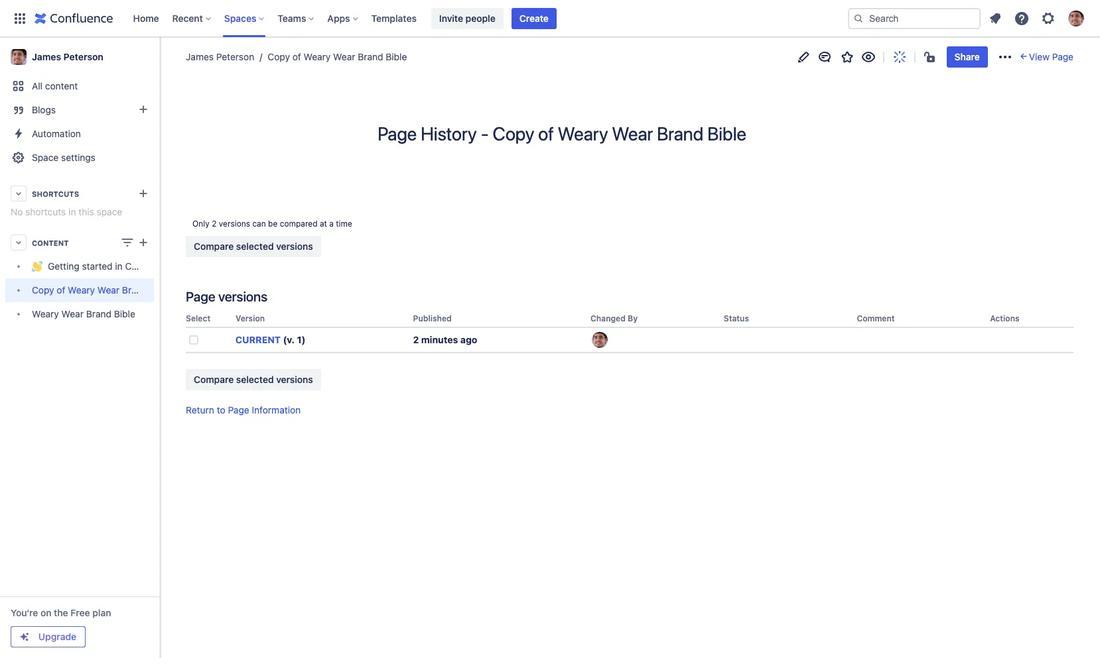 Task type: describe. For each thing, give the bounding box(es) containing it.
recent button
[[168, 8, 216, 29]]

to
[[217, 405, 225, 416]]

page right to
[[228, 405, 249, 416]]

templates link
[[367, 8, 421, 29]]

2 horizontal spatial of
[[538, 123, 554, 145]]

2 james peterson from the left
[[186, 51, 254, 62]]

selected for 2nd the compare selected versions link from the top of the page
[[236, 374, 274, 386]]

no restrictions image
[[923, 49, 939, 65]]

spaces button
[[220, 8, 270, 29]]

a
[[329, 219, 334, 229]]

invite people
[[439, 12, 495, 24]]

changed by
[[591, 314, 638, 324]]

james peterson image
[[592, 333, 608, 349]]

of inside space element
[[57, 285, 65, 296]]

page left history
[[378, 123, 417, 145]]

spaces
[[224, 12, 256, 24]]

tree inside space element
[[5, 255, 174, 326]]

ago
[[460, 335, 477, 346]]

change view image
[[119, 235, 135, 251]]

content
[[45, 80, 78, 92]]

invite people button
[[431, 8, 503, 29]]

page versions
[[186, 289, 267, 305]]

content
[[32, 239, 69, 247]]

premium image
[[19, 632, 30, 643]]

2 compare from the top
[[194, 374, 234, 386]]

appswitcher icon image
[[12, 10, 28, 26]]

plan
[[92, 608, 111, 619]]

space settings link
[[5, 146, 154, 170]]

started
[[82, 261, 113, 272]]

edit this page image
[[795, 49, 811, 65]]

all
[[32, 80, 43, 92]]

2 peterson from the left
[[216, 51, 254, 62]]

1 vertical spatial copy
[[493, 123, 534, 145]]

you're on the free plan
[[11, 608, 111, 619]]

star image
[[839, 49, 855, 65]]

on
[[40, 608, 51, 619]]

no
[[11, 206, 23, 218]]

history
[[421, 123, 477, 145]]

more actions image
[[997, 49, 1013, 65]]

1 horizontal spatial of
[[292, 51, 301, 62]]

create
[[519, 12, 549, 24]]

time
[[336, 219, 352, 229]]

versions left can
[[219, 219, 250, 229]]

changed
[[591, 314, 626, 324]]

shortcuts
[[25, 206, 66, 218]]

shortcuts
[[32, 189, 79, 198]]

view page
[[1029, 51, 1074, 62]]

view
[[1029, 51, 1050, 62]]

add shortcut image
[[135, 186, 151, 202]]

peterson inside space element
[[63, 51, 103, 62]]

1
[[297, 335, 302, 346]]

1 vertical spatial copy of weary wear brand bible link
[[5, 279, 171, 303]]

automation link
[[5, 122, 154, 146]]

invite
[[439, 12, 463, 24]]

home
[[133, 12, 159, 24]]

upgrade button
[[11, 628, 85, 648]]

2 minutes ago
[[413, 335, 477, 346]]

comment
[[857, 314, 895, 324]]

0 vertical spatial copy
[[268, 51, 290, 62]]

copy inside space element
[[32, 285, 54, 296]]

getting started in confluence link
[[5, 255, 174, 279]]

getting started in confluence
[[48, 261, 174, 272]]

blogs link
[[5, 98, 154, 122]]

quick summary image
[[891, 49, 907, 65]]

select
[[186, 314, 210, 324]]

all content link
[[5, 74, 154, 98]]

weary wear brand bible
[[32, 309, 135, 320]]

space element
[[0, 37, 174, 659]]

blogs
[[32, 104, 56, 115]]

james peterson link for 'more actions' image
[[186, 50, 254, 64]]

confluence
[[125, 261, 174, 272]]

no shortcuts in this space
[[11, 206, 122, 218]]

2 james from the left
[[186, 51, 214, 62]]

(v.
[[283, 335, 295, 346]]

selected for 2nd the compare selected versions link from the bottom
[[236, 241, 274, 252]]

Search field
[[848, 8, 981, 29]]

this
[[78, 206, 94, 218]]

page up select
[[186, 289, 215, 305]]

at
[[320, 219, 327, 229]]

banner containing home
[[0, 0, 1100, 37]]

current
[[235, 335, 281, 346]]

by
[[628, 314, 638, 324]]

create a page image
[[135, 235, 151, 251]]



Task type: locate. For each thing, give the bounding box(es) containing it.
all content
[[32, 80, 78, 92]]

templates
[[371, 12, 417, 24]]

selected
[[236, 241, 274, 252], [236, 374, 274, 386]]

compare selected versions
[[194, 241, 313, 252], [194, 374, 313, 386]]

james peterson link for collapse sidebar image
[[5, 44, 154, 70]]

1 vertical spatial of
[[538, 123, 554, 145]]

settings
[[61, 152, 95, 163]]

2 compare selected versions link from the top
[[186, 370, 321, 391]]

content button
[[5, 231, 154, 255]]

james peterson inside space element
[[32, 51, 103, 62]]

1 horizontal spatial in
[[115, 261, 123, 272]]

teams
[[278, 12, 306, 24]]

you're
[[11, 608, 38, 619]]

peterson down spaces
[[216, 51, 254, 62]]

1 horizontal spatial peterson
[[216, 51, 254, 62]]

space
[[97, 206, 122, 218]]

space
[[32, 152, 59, 163]]

copy of weary wear brand bible down apps
[[268, 51, 407, 62]]

actions
[[990, 314, 1020, 324]]

home link
[[129, 8, 163, 29]]

1 horizontal spatial 2
[[413, 335, 419, 346]]

0 vertical spatial copy of weary wear brand bible
[[268, 51, 407, 62]]

1 vertical spatial copy of weary wear brand bible
[[32, 285, 171, 296]]

2 right 'only'
[[212, 219, 217, 229]]

information
[[252, 405, 301, 416]]

in for started
[[115, 261, 123, 272]]

james
[[32, 51, 61, 62], [186, 51, 214, 62]]

versions
[[219, 219, 250, 229], [276, 241, 313, 252], [218, 289, 267, 305], [276, 374, 313, 386]]

share button
[[947, 46, 988, 68]]

version
[[235, 314, 265, 324]]

recent
[[172, 12, 203, 24]]

2 vertical spatial of
[[57, 285, 65, 296]]

1 horizontal spatial copy of weary wear brand bible
[[268, 51, 407, 62]]

getting
[[48, 261, 79, 272]]

copy of weary wear brand bible down started
[[32, 285, 171, 296]]

1 vertical spatial in
[[115, 261, 123, 272]]

tree
[[5, 255, 174, 326]]

1 selected from the top
[[236, 241, 274, 252]]

0 horizontal spatial copy of weary wear brand bible link
[[5, 279, 171, 303]]

copy of weary wear brand bible inside space element
[[32, 285, 171, 296]]

of down teams dropdown button
[[292, 51, 301, 62]]

1 vertical spatial selected
[[236, 374, 274, 386]]

copy down getting
[[32, 285, 54, 296]]

0 vertical spatial 2
[[212, 219, 217, 229]]

share
[[954, 51, 980, 62]]

create a blog image
[[135, 102, 151, 117]]

in left this
[[68, 206, 76, 218]]

1 horizontal spatial james peterson link
[[186, 50, 254, 64]]

1 compare from the top
[[194, 241, 234, 252]]

james up all content
[[32, 51, 61, 62]]

selected down can
[[236, 241, 274, 252]]

0 vertical spatial compare
[[194, 241, 234, 252]]

1 vertical spatial 2
[[413, 335, 419, 346]]

page
[[1052, 51, 1074, 62], [378, 123, 417, 145], [186, 289, 215, 305], [228, 405, 249, 416]]

copy
[[268, 51, 290, 62], [493, 123, 534, 145], [32, 285, 54, 296]]

automation
[[32, 128, 81, 139]]

2 selected from the top
[[236, 374, 274, 386]]

copy of weary wear brand bible link down apps
[[254, 50, 407, 64]]

compare down 'only'
[[194, 241, 234, 252]]

compare
[[194, 241, 234, 252], [194, 374, 234, 386]]

compared
[[280, 219, 318, 229]]

brand
[[358, 51, 383, 62], [657, 123, 703, 145], [122, 285, 147, 296], [86, 309, 111, 320]]

return
[[186, 405, 214, 416]]

0 horizontal spatial of
[[57, 285, 65, 296]]

status
[[724, 314, 749, 324]]

copy of weary wear brand bible link up weary wear brand bible
[[5, 279, 171, 303]]

minutes
[[421, 335, 458, 346]]

tree containing getting started in confluence
[[5, 255, 174, 326]]

copy of weary wear brand bible
[[268, 51, 407, 62], [32, 285, 171, 296]]

page right view
[[1052, 51, 1074, 62]]

free
[[71, 608, 90, 619]]

0 vertical spatial selected
[[236, 241, 274, 252]]

compare selected versions link up return to page information link
[[186, 370, 321, 391]]

0 vertical spatial in
[[68, 206, 76, 218]]

current (v. 1 )
[[235, 335, 306, 346]]

in right started
[[115, 261, 123, 272]]

confluence image
[[35, 10, 113, 26], [35, 10, 113, 26]]

wear
[[333, 51, 355, 62], [612, 123, 653, 145], [97, 285, 120, 296], [61, 309, 84, 320]]

copy right -
[[493, 123, 534, 145]]

0 vertical spatial compare selected versions link
[[186, 236, 321, 258]]

banner
[[0, 0, 1100, 37]]

of right -
[[538, 123, 554, 145]]

weary wear brand bible link
[[5, 303, 154, 326]]

1 peterson from the left
[[63, 51, 103, 62]]

james peterson link
[[5, 44, 154, 70], [186, 50, 254, 64]]

create link
[[511, 8, 557, 29]]

only
[[192, 219, 210, 229]]

current link
[[235, 335, 281, 346]]

teams button
[[274, 8, 319, 29]]

the
[[54, 608, 68, 619]]

space settings
[[32, 152, 95, 163]]

selected up return to page information link
[[236, 374, 274, 386]]

search image
[[853, 13, 864, 24]]

compare selected versions up return to page information link
[[194, 374, 313, 386]]

0 vertical spatial of
[[292, 51, 301, 62]]

of
[[292, 51, 301, 62], [538, 123, 554, 145], [57, 285, 65, 296]]

upgrade
[[38, 632, 76, 643]]

compare selected versions link down can
[[186, 236, 321, 258]]

0 horizontal spatial copy of weary wear brand bible
[[32, 285, 171, 296]]

james peterson link up all content link
[[5, 44, 154, 70]]

1 vertical spatial compare selected versions
[[194, 374, 313, 386]]

1 horizontal spatial james
[[186, 51, 214, 62]]

versions up information
[[276, 374, 313, 386]]

1 vertical spatial compare
[[194, 374, 234, 386]]

)
[[302, 335, 306, 346]]

1 vertical spatial compare selected versions link
[[186, 370, 321, 391]]

1 horizontal spatial copy
[[268, 51, 290, 62]]

bible
[[386, 51, 407, 62], [707, 123, 746, 145], [150, 285, 171, 296], [114, 309, 135, 320]]

can
[[252, 219, 266, 229]]

return to page information
[[186, 405, 301, 416]]

apps
[[327, 12, 350, 24]]

0 horizontal spatial james peterson link
[[5, 44, 154, 70]]

apps button
[[323, 8, 363, 29]]

your profile and preferences image
[[1068, 10, 1084, 26]]

1 james peterson from the left
[[32, 51, 103, 62]]

versions up version
[[218, 289, 267, 305]]

james peterson link down spaces
[[186, 50, 254, 64]]

0 horizontal spatial in
[[68, 206, 76, 218]]

weary
[[304, 51, 331, 62], [558, 123, 608, 145], [68, 285, 95, 296], [32, 309, 59, 320]]

2 horizontal spatial copy
[[493, 123, 534, 145]]

james peterson up content
[[32, 51, 103, 62]]

0 horizontal spatial peterson
[[63, 51, 103, 62]]

versions down compared
[[276, 241, 313, 252]]

james down recent dropdown button
[[186, 51, 214, 62]]

view page link
[[1018, 51, 1074, 62]]

1 horizontal spatial james peterson
[[186, 51, 254, 62]]

james peterson down spaces
[[186, 51, 254, 62]]

1 compare selected versions link from the top
[[186, 236, 321, 258]]

only 2 versions can be compared at a time
[[192, 219, 352, 229]]

shortcuts button
[[5, 182, 154, 206]]

page history - copy of weary wear brand bible
[[378, 123, 746, 145]]

0 horizontal spatial copy
[[32, 285, 54, 296]]

start watching image
[[860, 49, 876, 65]]

1 james from the left
[[32, 51, 61, 62]]

0 horizontal spatial james peterson
[[32, 51, 103, 62]]

peterson up all content link
[[63, 51, 103, 62]]

people
[[466, 12, 495, 24]]

compare selected versions link
[[186, 236, 321, 258], [186, 370, 321, 391]]

james inside space element
[[32, 51, 61, 62]]

1 compare selected versions from the top
[[194, 241, 313, 252]]

james peterson
[[32, 51, 103, 62], [186, 51, 254, 62]]

return to page information link
[[186, 405, 301, 416]]

copy down teams
[[268, 51, 290, 62]]

be
[[268, 219, 278, 229]]

notification icon image
[[987, 10, 1003, 26]]

global element
[[8, 0, 848, 37]]

in for shortcuts
[[68, 206, 76, 218]]

in
[[68, 206, 76, 218], [115, 261, 123, 272]]

help icon image
[[1014, 10, 1030, 26]]

0 horizontal spatial james
[[32, 51, 61, 62]]

compare selected versions down can
[[194, 241, 313, 252]]

0 horizontal spatial 2
[[212, 219, 217, 229]]

collapse sidebar image
[[145, 44, 174, 70]]

2 compare selected versions from the top
[[194, 374, 313, 386]]

2 vertical spatial copy
[[32, 285, 54, 296]]

1 horizontal spatial copy of weary wear brand bible link
[[254, 50, 407, 64]]

0 vertical spatial copy of weary wear brand bible link
[[254, 50, 407, 64]]

peterson
[[63, 51, 103, 62], [216, 51, 254, 62]]

-
[[481, 123, 489, 145]]

0 vertical spatial compare selected versions
[[194, 241, 313, 252]]

settings icon image
[[1040, 10, 1056, 26]]

of down getting
[[57, 285, 65, 296]]

compare up to
[[194, 374, 234, 386]]

2 left minutes in the left bottom of the page
[[413, 335, 419, 346]]

published
[[413, 314, 452, 324]]



Task type: vqa. For each thing, say whether or not it's contained in the screenshot.
"weary wear fashion" link
no



